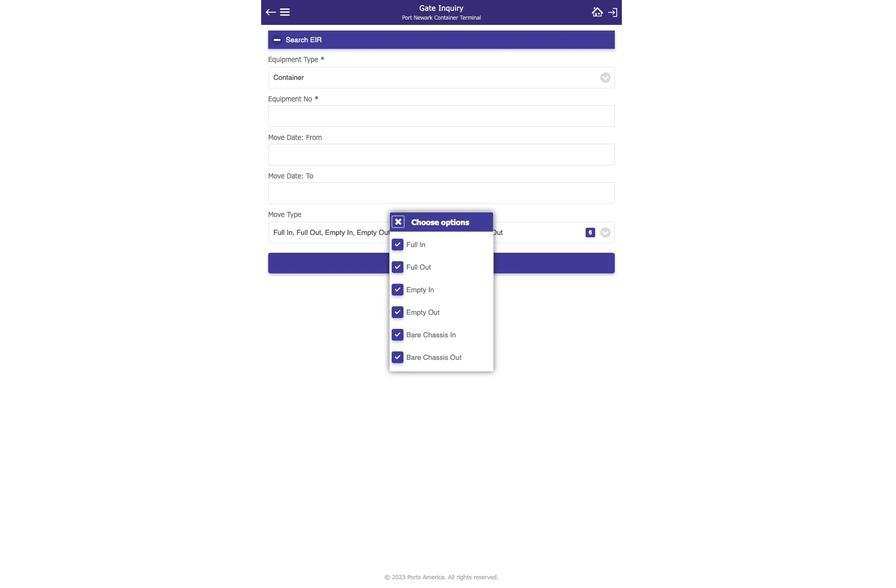 Task type: describe. For each thing, give the bounding box(es) containing it.
empty inside empty out link
[[407, 308, 426, 316]]

bare down empty out
[[407, 331, 421, 339]]

terminal
[[460, 14, 481, 21]]

full for full in
[[407, 241, 418, 249]]

full in
[[407, 241, 426, 249]]

1 in, from the left
[[287, 228, 295, 236]]

0 horizontal spatial container
[[274, 73, 304, 81]]

bare inside "link"
[[407, 354, 421, 362]]

2023
[[392, 573, 406, 581]]

©
[[385, 573, 390, 581]]

full in, full out, empty in, empty out, bare chassis in, bare chassis out
[[274, 228, 503, 236]]

list box containing full in
[[390, 236, 493, 367]]

full out link
[[390, 258, 493, 277]]

no
[[304, 94, 312, 103]]

rights
[[457, 573, 472, 581]]

2 horizontal spatial in
[[450, 331, 456, 339]]

choose
[[412, 217, 439, 226]]

2 out, from the left
[[379, 228, 392, 236]]

type for equipment
[[304, 55, 318, 63]]

in for empty in
[[428, 286, 434, 294]]

full for full in, full out, empty in, empty out, bare chassis in, bare chassis out
[[274, 228, 285, 236]]

move for move date: to
[[268, 172, 285, 180]]

bare down options
[[448, 228, 463, 236]]

* for equipment no *
[[314, 94, 319, 103]]

bare chassis in link
[[390, 326, 493, 344]]

empty in
[[407, 286, 434, 294]]

© 2023 ports america. all rights reserved.
[[385, 573, 499, 581]]

bare chassis in
[[407, 331, 456, 339]]

container inside gate inquiry port newark container terminal
[[434, 14, 458, 21]]

chassis down choose
[[411, 228, 436, 236]]

choose options
[[412, 217, 469, 226]]

port
[[402, 14, 412, 21]]

© 2023 ports america. all rights reserved. footer
[[258, 571, 625, 583]]

gate inquiry banner
[[261, 0, 622, 25]]

to
[[306, 172, 313, 180]]

search eir
[[286, 35, 322, 43]]

date: for to
[[287, 172, 304, 180]]

search
[[286, 35, 308, 43]]

gate inquiry heading
[[370, 0, 514, 15]]

chassis down options
[[465, 228, 490, 236]]

move date: from
[[268, 133, 322, 141]]



Task type: locate. For each thing, give the bounding box(es) containing it.
ports
[[408, 573, 421, 581]]

in
[[420, 241, 426, 249], [428, 286, 434, 294], [450, 331, 456, 339]]

0 vertical spatial container
[[434, 14, 458, 21]]

in up empty out
[[428, 286, 434, 294]]

options
[[441, 217, 469, 226]]

date:
[[287, 133, 304, 141], [287, 172, 304, 180]]

1 horizontal spatial out,
[[379, 228, 392, 236]]

3 in, from the left
[[438, 228, 446, 236]]

1 horizontal spatial in
[[428, 286, 434, 294]]

1 equipment from the top
[[268, 55, 302, 63]]

empty in link
[[390, 281, 493, 299]]

*
[[321, 55, 325, 63], [314, 94, 319, 103]]

bare chassis out
[[407, 354, 462, 362]]

in inside 'link'
[[428, 286, 434, 294]]

out inside "link"
[[450, 354, 462, 362]]

move for move date: from
[[268, 133, 285, 141]]

0 horizontal spatial *
[[314, 94, 319, 103]]

type for move
[[287, 210, 302, 219]]

type down the move date: to
[[287, 210, 302, 219]]

container down "equipment type *"
[[274, 73, 304, 81]]

chassis
[[411, 228, 436, 236], [465, 228, 490, 236], [423, 331, 448, 339], [423, 354, 448, 362]]

chassis inside "link"
[[423, 354, 448, 362]]

2 move from the top
[[268, 172, 285, 180]]

0 vertical spatial move
[[268, 133, 285, 141]]

* right no
[[314, 94, 319, 103]]

0 vertical spatial equipment
[[268, 55, 302, 63]]

bare
[[394, 228, 409, 236], [448, 228, 463, 236], [407, 331, 421, 339], [407, 354, 421, 362]]

equipment
[[268, 55, 302, 63], [268, 94, 302, 103]]

inquiry
[[439, 3, 464, 12]]

equipment no *
[[268, 94, 319, 103]]

1 vertical spatial container
[[274, 73, 304, 81]]

reserved.
[[474, 573, 499, 581]]

move
[[268, 133, 285, 141], [268, 172, 285, 180], [268, 210, 285, 219]]

search eir link
[[268, 31, 615, 49]]

equipment for equipment type *
[[268, 55, 302, 63]]

move down the move date: to
[[268, 210, 285, 219]]

0 horizontal spatial in
[[420, 241, 426, 249]]

date: for from
[[287, 133, 304, 141]]

eir
[[310, 35, 322, 43]]

2 date: from the top
[[287, 172, 304, 180]]

newark
[[414, 14, 433, 21]]

gate inquiry port newark container terminal
[[402, 3, 481, 21]]

1 vertical spatial equipment
[[268, 94, 302, 103]]

type down eir at the top left of the page
[[304, 55, 318, 63]]

0 horizontal spatial type
[[287, 210, 302, 219]]

move left the from
[[268, 133, 285, 141]]

2 vertical spatial move
[[268, 210, 285, 219]]

3 move from the top
[[268, 210, 285, 219]]

2 in, from the left
[[347, 228, 355, 236]]

container down inquiry
[[434, 14, 458, 21]]

bare down bare chassis in
[[407, 354, 421, 362]]

1 vertical spatial *
[[314, 94, 319, 103]]

in down empty out link
[[450, 331, 456, 339]]

2 equipment from the top
[[268, 94, 302, 103]]

1 vertical spatial type
[[287, 210, 302, 219]]

full out
[[407, 263, 431, 271]]

full
[[274, 228, 285, 236], [297, 228, 308, 236], [407, 241, 418, 249], [407, 263, 418, 271]]

list box
[[390, 236, 493, 367]]

america.
[[423, 573, 446, 581]]

in,
[[287, 228, 295, 236], [347, 228, 355, 236], [438, 228, 446, 236]]

empty inside the empty in 'link'
[[407, 286, 426, 294]]

chassis down bare chassis in
[[423, 354, 448, 362]]

1 out, from the left
[[310, 228, 323, 236]]

1 horizontal spatial type
[[304, 55, 318, 63]]

move date: to
[[268, 172, 313, 180]]

date: left to
[[287, 172, 304, 180]]

* down eir at the top left of the page
[[321, 55, 325, 63]]

empty
[[325, 228, 345, 236], [357, 228, 377, 236], [407, 286, 426, 294], [407, 308, 426, 316]]

chassis up bare chassis out at bottom
[[423, 331, 448, 339]]

equipment for equipment no *
[[268, 94, 302, 103]]

equipment left no
[[268, 94, 302, 103]]

out
[[492, 228, 503, 236], [420, 263, 431, 271], [428, 308, 440, 316], [450, 354, 462, 362]]

full for full out
[[407, 263, 418, 271]]

2 vertical spatial in
[[450, 331, 456, 339]]

0 horizontal spatial in,
[[287, 228, 295, 236]]

move for move type
[[268, 210, 285, 219]]

1 horizontal spatial in,
[[347, 228, 355, 236]]

move type
[[268, 210, 302, 219]]

2 horizontal spatial in,
[[438, 228, 446, 236]]

1 horizontal spatial *
[[321, 55, 325, 63]]

0 vertical spatial type
[[304, 55, 318, 63]]

None button
[[268, 253, 615, 274]]

in up "full out"
[[420, 241, 426, 249]]

1 vertical spatial date:
[[287, 172, 304, 180]]

1 date: from the top
[[287, 133, 304, 141]]

0 horizontal spatial out,
[[310, 228, 323, 236]]

empty out link
[[390, 304, 493, 322]]

empty out
[[407, 308, 440, 316]]

bare chassis out link
[[390, 349, 493, 367]]

1 vertical spatial in
[[428, 286, 434, 294]]

* for equipment type *
[[321, 55, 325, 63]]

type
[[304, 55, 318, 63], [287, 210, 302, 219]]

full in link
[[390, 236, 493, 254]]

6
[[589, 229, 592, 236]]

0 vertical spatial date:
[[287, 133, 304, 141]]

0 vertical spatial *
[[321, 55, 325, 63]]

move left to
[[268, 172, 285, 180]]

out,
[[310, 228, 323, 236], [379, 228, 392, 236]]

1 vertical spatial move
[[268, 172, 285, 180]]

from
[[306, 133, 322, 141]]

gate
[[420, 3, 436, 12]]

0 vertical spatial in
[[420, 241, 426, 249]]

in for full in
[[420, 241, 426, 249]]

container
[[434, 14, 458, 21], [274, 73, 304, 81]]

equipment down search
[[268, 55, 302, 63]]

equipment type *
[[268, 55, 325, 63]]

1 horizontal spatial container
[[434, 14, 458, 21]]

bare up 'full in' in the left top of the page
[[394, 228, 409, 236]]

all
[[448, 573, 455, 581]]

date: left the from
[[287, 133, 304, 141]]

1 move from the top
[[268, 133, 285, 141]]



Task type: vqa. For each thing, say whether or not it's contained in the screenshot.
In, to the middle
yes



